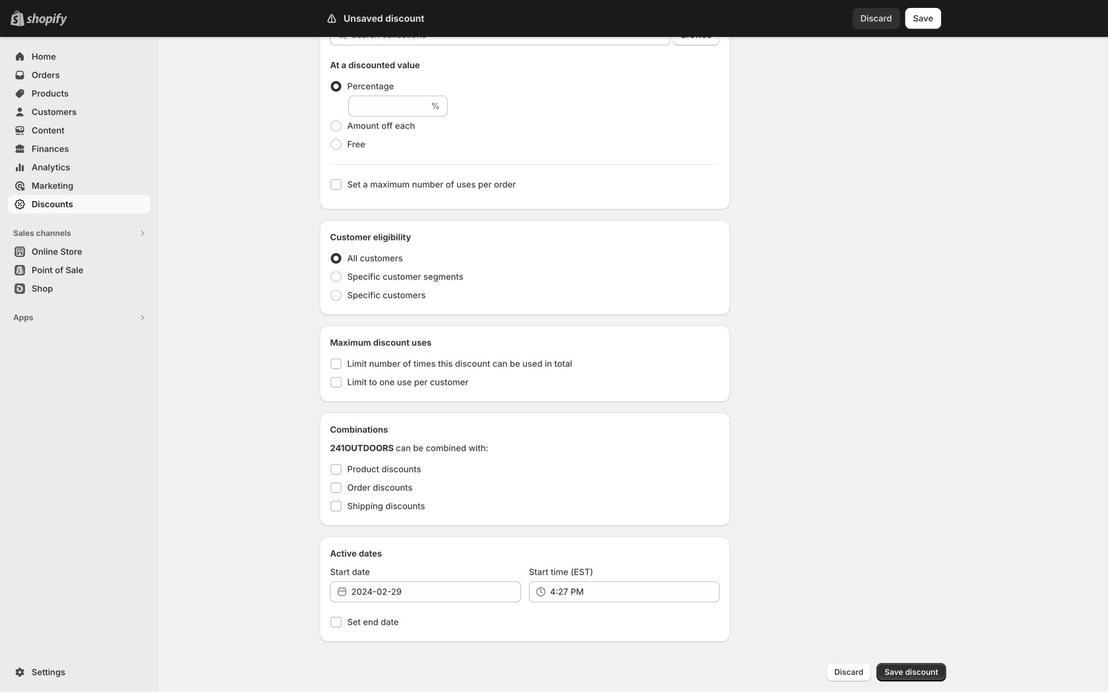 Task type: describe. For each thing, give the bounding box(es) containing it.
shopify image
[[26, 13, 67, 26]]

Search collections text field
[[351, 24, 671, 46]]



Task type: locate. For each thing, give the bounding box(es) containing it.
YYYY-MM-DD text field
[[351, 582, 521, 603]]

None text field
[[349, 96, 429, 117]]

Enter time text field
[[550, 582, 720, 603]]



Task type: vqa. For each thing, say whether or not it's contained in the screenshot.
0.00 text field
no



